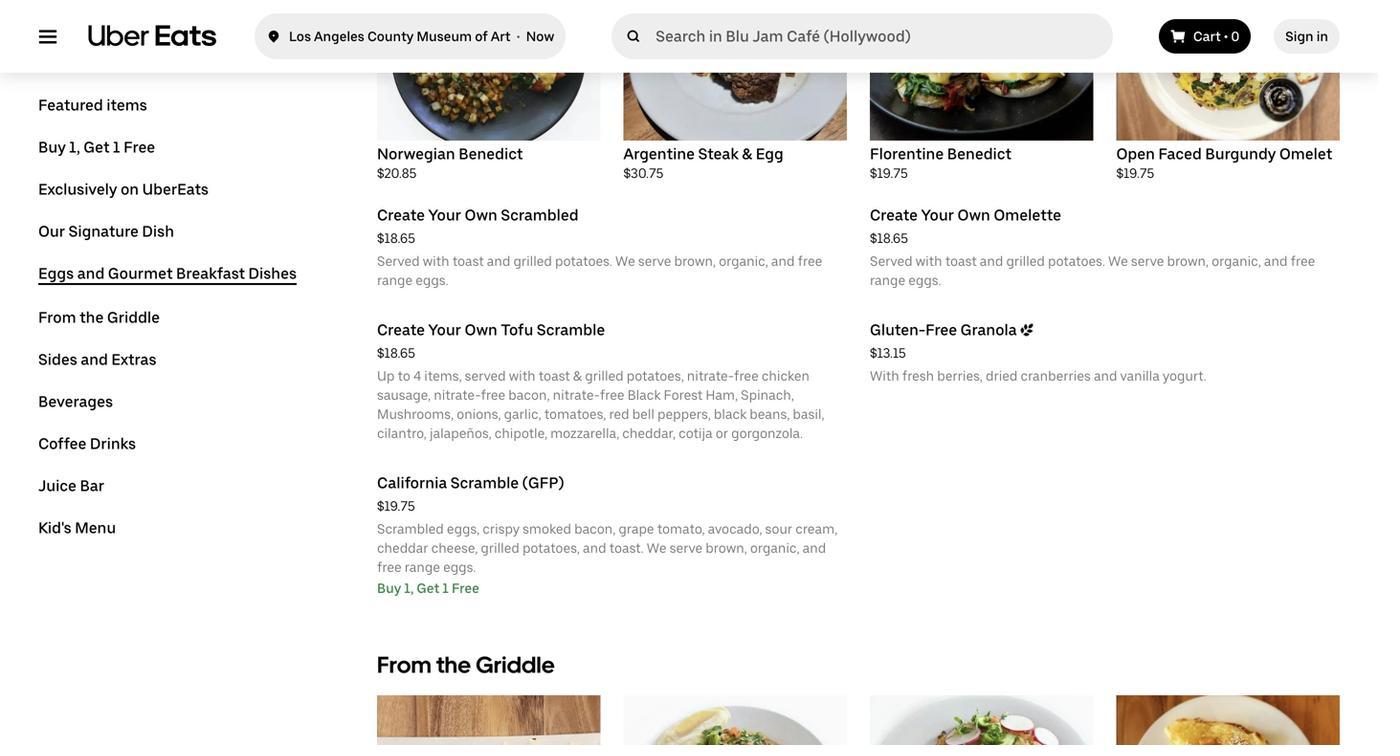 Task type: locate. For each thing, give the bounding box(es) containing it.
create inside create your own omelette $18.65 served with toast and grilled potatoes. we serve brown, organic, and free range eggs.
[[870, 206, 918, 225]]

california scramble (gfp) $19.75 scrambled eggs, crispy smoked bacon, grape tomato, avocado, sour cream, cheddar cheese, grilled potatoes, and toast. we serve brown, organic, and free range eggs. buy 1, get 1 free
[[377, 474, 838, 597]]

1 vertical spatial the
[[436, 651, 471, 679]]

bacon, up garlic,
[[509, 387, 550, 404]]

serve inside create your own omelette $18.65 served with toast and grilled potatoes. we serve brown, organic, and free range eggs.
[[1131, 253, 1164, 270]]

brown, inside create your own scrambled $18.65 served with toast and grilled potatoes. we serve brown, organic, and free range eggs.
[[674, 253, 716, 270]]

1 horizontal spatial potatoes.
[[1048, 253, 1105, 270]]

0 vertical spatial the
[[80, 309, 104, 327]]

1 vertical spatial scrambled
[[377, 521, 444, 538]]

free down cheese,
[[452, 581, 479, 597]]

create up to at the left
[[377, 321, 425, 339]]

brown, inside create your own omelette $18.65 served with toast and grilled potatoes. we serve brown, organic, and free range eggs.
[[1167, 253, 1209, 270]]

grilled inside create your own scrambled $18.65 served with toast and grilled potatoes. we serve brown, organic, and free range eggs.
[[514, 253, 552, 270]]

0 horizontal spatial potatoes,
[[523, 540, 580, 557]]

$30.75
[[624, 165, 664, 181]]

2 horizontal spatial free
[[926, 321, 957, 339]]

toast inside "create your own tofu scramble $18.65 up to 4 items, served with toast & grilled potatoes, nitrate-free chicken sausage, nitrate-free bacon, nitrate-free black forest ham, spinach, mushrooms, onions, garlic, tomatoes, red bell peppers, black beans, basil, cilantro, jalapeños, chipotle, mozzarella, cheddar, cotija or gorgonzola."
[[539, 368, 570, 384]]

nitrate- up tomatoes, on the bottom left of the page
[[553, 387, 600, 404]]

0 horizontal spatial from the griddle
[[38, 309, 160, 327]]

your inside create your own scrambled $18.65 served with toast and grilled potatoes. we serve brown, organic, and free range eggs.
[[428, 206, 461, 225]]

1 horizontal spatial $19.75
[[870, 165, 908, 181]]

1 • from the left
[[517, 28, 520, 45]]

and inside button
[[77, 265, 105, 283]]

your down florentine benedict $19.75
[[921, 206, 954, 225]]

angeles
[[314, 28, 365, 45]]

toast
[[452, 253, 484, 270], [945, 253, 977, 270], [539, 368, 570, 384]]

create your own omelette $18.65 served with toast and grilled potatoes. we serve brown, organic, and free range eggs.
[[870, 206, 1316, 289]]

4
[[413, 368, 421, 384]]

we inside create your own scrambled $18.65 served with toast and grilled potatoes. we serve brown, organic, and free range eggs.
[[615, 253, 635, 270]]

2 potatoes. from the left
[[1048, 253, 1105, 270]]

own left omelette
[[958, 206, 991, 225]]

$18.65 down the $20.85
[[377, 230, 415, 247]]

$18.65
[[377, 230, 415, 247], [870, 230, 908, 247], [377, 345, 415, 361]]

1 horizontal spatial scramble
[[537, 321, 605, 339]]

brown,
[[674, 253, 716, 270], [1167, 253, 1209, 270], [706, 540, 747, 557]]

benedict inside florentine benedict $19.75
[[947, 145, 1012, 163]]

get inside the buy 1, get 1 free button
[[84, 138, 110, 157]]

grilled up tofu
[[514, 253, 552, 270]]

your for omelette
[[921, 206, 954, 225]]

1 horizontal spatial we
[[647, 540, 667, 557]]

with inside create your own omelette $18.65 served with toast and grilled potatoes. we serve brown, organic, and free range eggs.
[[916, 253, 942, 270]]

scramble up crispy
[[451, 474, 519, 493]]

0 vertical spatial from
[[38, 309, 76, 327]]

& up tomatoes, on the bottom left of the page
[[573, 368, 582, 384]]

own down norwegian benedict $20.85
[[465, 206, 498, 225]]

1 served from the left
[[377, 253, 420, 270]]

0 horizontal spatial potatoes.
[[555, 253, 612, 270]]

create your own scrambled $18.65 served with toast and grilled potatoes. we serve brown, organic, and free range eggs.
[[377, 206, 823, 289]]

get down featured items
[[84, 138, 110, 157]]

served down the $20.85
[[377, 253, 420, 270]]

2 vertical spatial free
[[452, 581, 479, 597]]

$19.75
[[870, 165, 908, 181], [1117, 165, 1155, 181], [377, 498, 415, 515]]

1 vertical spatial from
[[377, 651, 432, 679]]

the inside from the griddle button
[[80, 309, 104, 327]]

$18.65 down florentine
[[870, 230, 908, 247]]

0 horizontal spatial $19.75
[[377, 498, 415, 515]]

range inside create your own scrambled $18.65 served with toast and grilled potatoes. we serve brown, organic, and free range eggs.
[[377, 272, 413, 289]]

served up gluten-
[[870, 253, 913, 270]]

serve inside create your own scrambled $18.65 served with toast and grilled potatoes. we serve brown, organic, and free range eggs.
[[638, 253, 671, 270]]

serve inside california scramble (gfp) $19.75 scrambled eggs, crispy smoked bacon, grape tomato, avocado, sour cream, cheddar cheese, grilled potatoes, and toast. we serve brown, organic, and free range eggs. buy 1, get 1 free
[[670, 540, 703, 557]]

get
[[84, 138, 110, 157], [417, 581, 440, 597]]

1 horizontal spatial buy
[[377, 581, 401, 597]]

grilled down crispy
[[481, 540, 520, 557]]

navigation
[[38, 96, 331, 561]]

1 horizontal spatial served
[[870, 253, 913, 270]]

0 horizontal spatial get
[[84, 138, 110, 157]]

we for create your own omelette
[[1108, 253, 1128, 270]]

1, up exclusively
[[69, 138, 80, 157]]

1 horizontal spatial from the griddle
[[377, 651, 555, 679]]

eggs. inside create your own omelette $18.65 served with toast and grilled potatoes. we serve brown, organic, and free range eggs.
[[909, 272, 941, 289]]

2 benedict from the left
[[947, 145, 1012, 163]]

to
[[398, 368, 411, 384]]

cart • 0
[[1193, 28, 1240, 45]]

range for create your own scrambled
[[377, 272, 413, 289]]

toast for omelette
[[945, 253, 977, 270]]

eggs,
[[447, 521, 480, 538]]

bacon,
[[509, 387, 550, 404], [574, 521, 616, 538]]

0 vertical spatial potatoes,
[[627, 368, 684, 384]]

0 horizontal spatial toast
[[452, 253, 484, 270]]

cotija
[[679, 426, 713, 442]]

1 potatoes. from the left
[[555, 253, 612, 270]]

nitrate- down items,
[[434, 387, 481, 404]]

grilled inside create your own omelette $18.65 served with toast and grilled potatoes. we serve brown, organic, and free range eggs.
[[1006, 253, 1045, 270]]

1 horizontal spatial scrambled
[[501, 206, 579, 225]]

deliver to image
[[266, 25, 281, 48]]

own left tofu
[[465, 321, 498, 339]]

scramble
[[537, 321, 605, 339], [451, 474, 519, 493]]

1 vertical spatial 1
[[442, 581, 449, 597]]

jalapeños,
[[430, 426, 492, 442]]

1 benedict from the left
[[459, 145, 523, 163]]

black
[[628, 387, 661, 404]]

benedict right norwegian
[[459, 145, 523, 163]]

2 horizontal spatial toast
[[945, 253, 977, 270]]

1 horizontal spatial get
[[417, 581, 440, 597]]

$18.65 for create your own scrambled
[[377, 230, 415, 247]]

0 horizontal spatial •
[[517, 28, 520, 45]]

potatoes. inside create your own scrambled $18.65 served with toast and grilled potatoes. we serve brown, organic, and free range eggs.
[[555, 253, 612, 270]]

2 horizontal spatial $19.75
[[1117, 165, 1155, 181]]

create
[[377, 206, 425, 225], [870, 206, 918, 225], [377, 321, 425, 339]]

1 inside california scramble (gfp) $19.75 scrambled eggs, crispy smoked bacon, grape tomato, avocado, sour cream, cheddar cheese, grilled potatoes, and toast. we serve brown, organic, and free range eggs. buy 1, get 1 free
[[442, 581, 449, 597]]

sour
[[765, 521, 793, 538]]

0 horizontal spatial scrambled
[[377, 521, 444, 538]]

bell
[[632, 406, 655, 423]]

on
[[121, 180, 139, 199]]

ubereats
[[142, 180, 209, 199]]

create down florentine
[[870, 206, 918, 225]]

served inside create your own scrambled $18.65 served with toast and grilled potatoes. we serve brown, organic, and free range eggs.
[[377, 253, 420, 270]]

cream,
[[796, 521, 838, 538]]

scrambled inside create your own scrambled $18.65 served with toast and grilled potatoes. we serve brown, organic, and free range eggs.
[[501, 206, 579, 225]]

forest
[[664, 387, 703, 404]]

1 vertical spatial from the griddle
[[377, 651, 555, 679]]

and inside button
[[81, 351, 108, 369]]

0 horizontal spatial 1
[[113, 138, 120, 157]]

grilled down omelette
[[1006, 253, 1045, 270]]

&
[[742, 145, 753, 163], [573, 368, 582, 384]]

with
[[423, 253, 449, 270], [916, 253, 942, 270], [509, 368, 536, 384]]

$18.65 up to at the left
[[377, 345, 415, 361]]

benedict for florentine benedict
[[947, 145, 1012, 163]]

cranberries
[[1021, 368, 1091, 384]]

$19.75 down california on the left of the page
[[377, 498, 415, 515]]

with
[[870, 368, 899, 384]]

toast inside create your own scrambled $18.65 served with toast and grilled potatoes. we serve brown, organic, and free range eggs.
[[452, 253, 484, 270]]

from the griddle inside navigation
[[38, 309, 160, 327]]

toast inside create your own omelette $18.65 served with toast and grilled potatoes. we serve brown, organic, and free range eggs.
[[945, 253, 977, 270]]

0 vertical spatial scramble
[[537, 321, 605, 339]]

sign in link
[[1274, 19, 1340, 54]]

griddle
[[107, 309, 160, 327], [476, 651, 555, 679]]

our signature dish button
[[38, 222, 174, 241]]

serve
[[638, 253, 671, 270], [1131, 253, 1164, 270], [670, 540, 703, 557]]

own inside "create your own tofu scramble $18.65 up to 4 items, served with toast & grilled potatoes, nitrate-free chicken sausage, nitrate-free bacon, nitrate-free black forest ham, spinach, mushrooms, onions, garlic, tomatoes, red bell peppers, black beans, basil, cilantro, jalapeños, chipotle, mozzarella, cheddar, cotija or gorgonzola."
[[465, 321, 498, 339]]

we inside california scramble (gfp) $19.75 scrambled eggs, crispy smoked bacon, grape tomato, avocado, sour cream, cheddar cheese, grilled potatoes, and toast. we serve brown, organic, and free range eggs. buy 1, get 1 free
[[647, 540, 667, 557]]

in
[[1317, 28, 1329, 45]]

& left egg
[[742, 145, 753, 163]]

free inside california scramble (gfp) $19.75 scrambled eggs, crispy smoked bacon, grape tomato, avocado, sour cream, cheddar cheese, grilled potatoes, and toast. we serve brown, organic, and free range eggs. buy 1, get 1 free
[[377, 560, 402, 576]]

1 horizontal spatial bacon,
[[574, 521, 616, 538]]

own inside create your own scrambled $18.65 served with toast and grilled potatoes. we serve brown, organic, and free range eggs.
[[465, 206, 498, 225]]

coffee drinks button
[[38, 435, 136, 454]]

1 vertical spatial 1,
[[404, 581, 414, 597]]

gourmet
[[108, 265, 173, 283]]

from
[[38, 309, 76, 327], [377, 651, 432, 679]]

garlic,
[[504, 406, 541, 423]]

red
[[609, 406, 629, 423]]

scramble right tofu
[[537, 321, 605, 339]]

1 horizontal spatial &
[[742, 145, 753, 163]]

1 inside button
[[113, 138, 120, 157]]

buy down featured
[[38, 138, 66, 157]]

$19.75 down open
[[1117, 165, 1155, 181]]

your up items,
[[428, 321, 461, 339]]

free left granola
[[926, 321, 957, 339]]

1 horizontal spatial toast
[[539, 368, 570, 384]]

florentine
[[870, 145, 944, 163]]

norwegian benedict $20.85
[[377, 145, 523, 181]]

art
[[491, 28, 511, 45]]

1 vertical spatial free
[[926, 321, 957, 339]]

served
[[377, 253, 420, 270], [870, 253, 913, 270]]

potatoes, up black
[[627, 368, 684, 384]]

scrambled inside california scramble (gfp) $19.75 scrambled eggs, crispy smoked bacon, grape tomato, avocado, sour cream, cheddar cheese, grilled potatoes, and toast. we serve brown, organic, and free range eggs. buy 1, get 1 free
[[377, 521, 444, 538]]

your down norwegian benedict $20.85
[[428, 206, 461, 225]]

free inside button
[[124, 138, 155, 157]]

1 vertical spatial scramble
[[451, 474, 519, 493]]

1 down cheese,
[[442, 581, 449, 597]]

eggs. inside california scramble (gfp) $19.75 scrambled eggs, crispy smoked bacon, grape tomato, avocado, sour cream, cheddar cheese, grilled potatoes, and toast. we serve brown, organic, and free range eggs. buy 1, get 1 free
[[443, 560, 476, 576]]

eggs. for create your own omelette
[[909, 272, 941, 289]]

grilled
[[514, 253, 552, 270], [1006, 253, 1045, 270], [585, 368, 624, 384], [481, 540, 520, 557]]

benedict right florentine
[[947, 145, 1012, 163]]

1 vertical spatial potatoes,
[[523, 540, 580, 557]]

2 horizontal spatial we
[[1108, 253, 1128, 270]]

gorgonzola.
[[731, 426, 803, 442]]

eggs and gourmet breakfast dishes button
[[38, 264, 297, 285]]

with for create your own omelette
[[916, 253, 942, 270]]

organic, for scrambled
[[719, 253, 768, 270]]

avocado,
[[708, 521, 762, 538]]

& inside "create your own tofu scramble $18.65 up to 4 items, served with toast & grilled potatoes, nitrate-free chicken sausage, nitrate-free bacon, nitrate-free black forest ham, spinach, mushrooms, onions, garlic, tomatoes, red bell peppers, black beans, basil, cilantro, jalapeños, chipotle, mozzarella, cheddar, cotija or gorgonzola."
[[573, 368, 582, 384]]

toast for scrambled
[[452, 253, 484, 270]]

create down the $20.85
[[377, 206, 425, 225]]

2 horizontal spatial with
[[916, 253, 942, 270]]

range inside create your own omelette $18.65 served with toast and grilled potatoes. we serve brown, organic, and free range eggs.
[[870, 272, 906, 289]]

sides
[[38, 351, 77, 369]]

chicken
[[762, 368, 810, 384]]

with inside create your own scrambled $18.65 served with toast and grilled potatoes. we serve brown, organic, and free range eggs.
[[423, 253, 449, 270]]

organic, inside create your own omelette $18.65 served with toast and grilled potatoes. we serve brown, organic, and free range eggs.
[[1212, 253, 1261, 270]]

$20.85
[[377, 165, 417, 181]]

own inside create your own omelette $18.65 served with toast and grilled potatoes. we serve brown, organic, and free range eggs.
[[958, 206, 991, 225]]

free up the on
[[124, 138, 155, 157]]

1 horizontal spatial griddle
[[476, 651, 555, 679]]

0 horizontal spatial we
[[615, 253, 635, 270]]

faced
[[1159, 145, 1202, 163]]

1,
[[69, 138, 80, 157], [404, 581, 414, 597]]

mushrooms,
[[377, 406, 454, 423]]

1 vertical spatial get
[[417, 581, 440, 597]]

we inside create your own omelette $18.65 served with toast and grilled potatoes. we serve brown, organic, and free range eggs.
[[1108, 253, 1128, 270]]

scramble inside california scramble (gfp) $19.75 scrambled eggs, crispy smoked bacon, grape tomato, avocado, sour cream, cheddar cheese, grilled potatoes, and toast. we serve brown, organic, and free range eggs. buy 1, get 1 free
[[451, 474, 519, 493]]

free
[[798, 253, 823, 270], [1291, 253, 1316, 270], [734, 368, 759, 384], [481, 387, 506, 404], [600, 387, 625, 404], [377, 560, 402, 576]]

served inside create your own omelette $18.65 served with toast and grilled potatoes. we serve brown, organic, and free range eggs.
[[870, 253, 913, 270]]

own for tofu
[[465, 321, 498, 339]]

$18.65 inside create your own scrambled $18.65 served with toast and grilled potatoes. we serve brown, organic, and free range eggs.
[[377, 230, 415, 247]]

buy
[[38, 138, 66, 157], [377, 581, 401, 597]]

chipotle,
[[495, 426, 548, 442]]

0
[[1231, 28, 1240, 45]]

0 horizontal spatial buy
[[38, 138, 66, 157]]

grilled up red
[[585, 368, 624, 384]]

1 horizontal spatial •
[[1224, 28, 1228, 45]]

0 horizontal spatial benedict
[[459, 145, 523, 163]]

organic,
[[719, 253, 768, 270], [1212, 253, 1261, 270], [750, 540, 800, 557]]

create inside "create your own tofu scramble $18.65 up to 4 items, served with toast & grilled potatoes, nitrate-free chicken sausage, nitrate-free bacon, nitrate-free black forest ham, spinach, mushrooms, onions, garlic, tomatoes, red bell peppers, black beans, basil, cilantro, jalapeños, chipotle, mozzarella, cheddar, cotija or gorgonzola."
[[377, 321, 425, 339]]

bacon, up "toast."
[[574, 521, 616, 538]]

1 horizontal spatial 1,
[[404, 581, 414, 597]]

1 horizontal spatial from
[[377, 651, 432, 679]]

1 horizontal spatial the
[[436, 651, 471, 679]]

potatoes. for create your own omelette
[[1048, 253, 1105, 270]]

we for create your own scrambled
[[615, 253, 635, 270]]

0 horizontal spatial the
[[80, 309, 104, 327]]

crispy
[[483, 521, 520, 538]]

1 vertical spatial bacon,
[[574, 521, 616, 538]]

navigation containing featured items
[[38, 96, 331, 561]]

0 horizontal spatial 1,
[[69, 138, 80, 157]]

$19.75 inside florentine benedict $19.75
[[870, 165, 908, 181]]

potatoes. inside create your own omelette $18.65 served with toast and grilled potatoes. we serve brown, organic, and free range eggs.
[[1048, 253, 1105, 270]]

coffee
[[38, 435, 86, 453]]

$19.75 down florentine
[[870, 165, 908, 181]]

1, down cheddar
[[404, 581, 414, 597]]

potatoes, down smoked
[[523, 540, 580, 557]]

0 horizontal spatial scramble
[[451, 474, 519, 493]]

2 served from the left
[[870, 253, 913, 270]]

$18.65 inside create your own omelette $18.65 served with toast and grilled potatoes. we serve brown, organic, and free range eggs.
[[870, 230, 908, 247]]

• right art
[[517, 28, 520, 45]]

benedict inside norwegian benedict $20.85
[[459, 145, 523, 163]]

your inside create your own omelette $18.65 served with toast and grilled potatoes. we serve brown, organic, and free range eggs.
[[921, 206, 954, 225]]

nitrate- up ham,
[[687, 368, 734, 384]]

0 horizontal spatial griddle
[[107, 309, 160, 327]]

$18.65 inside "create your own tofu scramble $18.65 up to 4 items, served with toast & grilled potatoes, nitrate-free chicken sausage, nitrate-free bacon, nitrate-free black forest ham, spinach, mushrooms, onions, garlic, tomatoes, red bell peppers, black beans, basil, cilantro, jalapeños, chipotle, mozzarella, cheddar, cotija or gorgonzola."
[[377, 345, 415, 361]]

0 horizontal spatial bacon,
[[509, 387, 550, 404]]

Search in Blu Jam Café (Hollywood) text field
[[656, 27, 1105, 46]]

brown, inside california scramble (gfp) $19.75 scrambled eggs, crispy smoked bacon, grape tomato, avocado, sour cream, cheddar cheese, grilled potatoes, and toast. we serve brown, organic, and free range eggs. buy 1, get 1 free
[[706, 540, 747, 557]]

0 vertical spatial bacon,
[[509, 387, 550, 404]]

0 vertical spatial griddle
[[107, 309, 160, 327]]

1 horizontal spatial potatoes,
[[627, 368, 684, 384]]

(gfp)
[[522, 474, 564, 493]]

0 vertical spatial from the griddle
[[38, 309, 160, 327]]

1 horizontal spatial benedict
[[947, 145, 1012, 163]]

0 vertical spatial get
[[84, 138, 110, 157]]

your inside "create your own tofu scramble $18.65 up to 4 items, served with toast & grilled potatoes, nitrate-free chicken sausage, nitrate-free bacon, nitrate-free black forest ham, spinach, mushrooms, onions, garlic, tomatoes, red bell peppers, black beans, basil, cilantro, jalapeños, chipotle, mozzarella, cheddar, cotija or gorgonzola."
[[428, 321, 461, 339]]

0 vertical spatial free
[[124, 138, 155, 157]]

0 horizontal spatial with
[[423, 253, 449, 270]]

0 horizontal spatial from
[[38, 309, 76, 327]]

1 horizontal spatial 1
[[442, 581, 449, 597]]

0 vertical spatial 1,
[[69, 138, 80, 157]]

potatoes.
[[555, 253, 612, 270], [1048, 253, 1105, 270]]

0 vertical spatial &
[[742, 145, 753, 163]]

own
[[465, 206, 498, 225], [958, 206, 991, 225], [465, 321, 498, 339]]

los
[[289, 28, 311, 45]]

1 horizontal spatial free
[[452, 581, 479, 597]]

• left 0
[[1224, 28, 1228, 45]]

buy down cheddar
[[377, 581, 401, 597]]

free inside create your own omelette $18.65 served with toast and grilled potatoes. we serve brown, organic, and free range eggs.
[[1291, 253, 1316, 270]]

0 vertical spatial scrambled
[[501, 206, 579, 225]]

get down cheddar
[[417, 581, 440, 597]]

the
[[80, 309, 104, 327], [436, 651, 471, 679]]

create for create your own scrambled
[[377, 206, 425, 225]]

1 up exclusively on ubereats
[[113, 138, 120, 157]]

get inside california scramble (gfp) $19.75 scrambled eggs, crispy smoked bacon, grape tomato, avocado, sour cream, cheddar cheese, grilled potatoes, and toast. we serve brown, organic, and free range eggs. buy 1, get 1 free
[[417, 581, 440, 597]]

0 horizontal spatial free
[[124, 138, 155, 157]]

1 horizontal spatial with
[[509, 368, 536, 384]]

1 vertical spatial buy
[[377, 581, 401, 597]]

create your own tofu scramble $18.65 up to 4 items, served with toast & grilled potatoes, nitrate-free chicken sausage, nitrate-free bacon, nitrate-free black forest ham, spinach, mushrooms, onions, garlic, tomatoes, red bell peppers, black beans, basil, cilantro, jalapeños, chipotle, mozzarella, cheddar, cotija or gorgonzola.
[[377, 321, 825, 442]]

0 horizontal spatial served
[[377, 253, 420, 270]]

organic, inside create your own scrambled $18.65 served with toast and grilled potatoes. we serve brown, organic, and free range eggs.
[[719, 253, 768, 270]]

create inside create your own scrambled $18.65 served with toast and grilled potatoes. we serve brown, organic, and free range eggs.
[[377, 206, 425, 225]]

1 vertical spatial &
[[573, 368, 582, 384]]

buy inside california scramble (gfp) $19.75 scrambled eggs, crispy smoked bacon, grape tomato, avocado, sour cream, cheddar cheese, grilled potatoes, and toast. we serve brown, organic, and free range eggs. buy 1, get 1 free
[[377, 581, 401, 597]]

0 vertical spatial buy
[[38, 138, 66, 157]]

0 horizontal spatial &
[[573, 368, 582, 384]]

eggs. inside create your own scrambled $18.65 served with toast and grilled potatoes. we serve brown, organic, and free range eggs.
[[416, 272, 448, 289]]

0 vertical spatial 1
[[113, 138, 120, 157]]



Task type: vqa. For each thing, say whether or not it's contained in the screenshot.
the topmost Deliver Now
no



Task type: describe. For each thing, give the bounding box(es) containing it.
1, inside california scramble (gfp) $19.75 scrambled eggs, crispy smoked bacon, grape tomato, avocado, sour cream, cheddar cheese, grilled potatoes, and toast. we serve brown, organic, and free range eggs. buy 1, get 1 free
[[404, 581, 414, 597]]

breakfast
[[176, 265, 245, 283]]

brown, for omelette
[[1167, 253, 1209, 270]]

free inside create your own scrambled $18.65 served with toast and grilled potatoes. we serve brown, organic, and free range eggs.
[[798, 253, 823, 270]]

from the griddle button
[[38, 308, 160, 327]]

cheese,
[[431, 540, 478, 557]]

scramble inside "create your own tofu scramble $18.65 up to 4 items, served with toast & grilled potatoes, nitrate-free chicken sausage, nitrate-free bacon, nitrate-free black forest ham, spinach, mushrooms, onions, garlic, tomatoes, red bell peppers, black beans, basil, cilantro, jalapeños, chipotle, mozzarella, cheddar, cotija or gorgonzola."
[[537, 321, 605, 339]]

juice bar
[[38, 477, 104, 495]]

buy inside button
[[38, 138, 66, 157]]

mozzarella,
[[551, 426, 619, 442]]

exclusively on ubereats button
[[38, 180, 209, 199]]

omelette
[[994, 206, 1062, 225]]

0 horizontal spatial nitrate-
[[434, 387, 481, 404]]

eggs
[[38, 265, 74, 283]]

dish
[[142, 223, 174, 241]]

omelet
[[1280, 145, 1333, 163]]

organic, for omelette
[[1212, 253, 1261, 270]]

beverages button
[[38, 392, 113, 412]]

now
[[526, 28, 554, 45]]

serve for create your own scrambled
[[638, 253, 671, 270]]

argentine steak & egg $30.75
[[624, 145, 784, 181]]

own for omelette
[[958, 206, 991, 225]]

eggs. for create your own scrambled
[[416, 272, 448, 289]]

kid's
[[38, 519, 71, 537]]

sausage,
[[377, 387, 431, 404]]

sign
[[1286, 28, 1314, 45]]

featured items
[[38, 96, 147, 114]]

served
[[465, 368, 506, 384]]

cilantro,
[[377, 426, 427, 442]]

own for scrambled
[[465, 206, 498, 225]]

yogurt.
[[1163, 368, 1207, 384]]

spinach,
[[741, 387, 794, 404]]

2 • from the left
[[1224, 28, 1228, 45]]

dried
[[986, 368, 1018, 384]]

cheddar
[[377, 540, 428, 557]]

smoked
[[523, 521, 571, 538]]

exclusively on ubereats
[[38, 180, 209, 199]]

our signature dish
[[38, 223, 174, 241]]

drinks
[[90, 435, 136, 453]]

$13.15 with fresh berries, dried cranberries and vanilla yogurt.
[[870, 345, 1207, 384]]

main navigation menu image
[[38, 27, 57, 46]]

up
[[377, 368, 395, 384]]

$13.15
[[870, 345, 906, 361]]

grilled inside california scramble (gfp) $19.75 scrambled eggs, crispy smoked bacon, grape tomato, avocado, sour cream, cheddar cheese, grilled potatoes, and toast. we serve brown, organic, and free range eggs. buy 1, get 1 free
[[481, 540, 520, 557]]

your for scrambled
[[428, 206, 461, 225]]

peppers,
[[658, 406, 711, 423]]

black
[[714, 406, 747, 423]]

tomatoes,
[[544, 406, 606, 423]]

grilled inside "create your own tofu scramble $18.65 up to 4 items, served with toast & grilled potatoes, nitrate-free chicken sausage, nitrate-free bacon, nitrate-free black forest ham, spinach, mushrooms, onions, garlic, tomatoes, red bell peppers, black beans, basil, cilantro, jalapeños, chipotle, mozzarella, cheddar, cotija or gorgonzola."
[[585, 368, 624, 384]]

served for create your own scrambled
[[377, 253, 420, 270]]

free inside california scramble (gfp) $19.75 scrambled eggs, crispy smoked bacon, grape tomato, avocado, sour cream, cheddar cheese, grilled potatoes, and toast. we serve brown, organic, and free range eggs. buy 1, get 1 free
[[452, 581, 479, 597]]

and inside $13.15 with fresh berries, dried cranberries and vanilla yogurt.
[[1094, 368, 1118, 384]]

grape
[[619, 521, 654, 538]]

serve for create your own omelette
[[1131, 253, 1164, 270]]

county
[[368, 28, 414, 45]]

featured items button
[[38, 96, 147, 115]]

tofu
[[501, 321, 533, 339]]

create for create your own omelette
[[870, 206, 918, 225]]

featured
[[38, 96, 103, 114]]

argentine
[[624, 145, 695, 163]]

los angeles county museum of art • now
[[289, 28, 554, 45]]

juice bar button
[[38, 477, 104, 496]]

onions,
[[457, 406, 501, 423]]

range for create your own omelette
[[870, 272, 906, 289]]

organic, inside california scramble (gfp) $19.75 scrambled eggs, crispy smoked bacon, grape tomato, avocado, sour cream, cheddar cheese, grilled potatoes, and toast. we serve brown, organic, and free range eggs. buy 1, get 1 free
[[750, 540, 800, 557]]

egg
[[756, 145, 784, 163]]

florentine benedict $19.75
[[870, 145, 1012, 181]]

$19.75 inside open faced burgundy omelet $19.75
[[1117, 165, 1155, 181]]

& inside argentine steak & egg $30.75
[[742, 145, 753, 163]]

our
[[38, 223, 65, 241]]

cheddar,
[[622, 426, 676, 442]]

ham,
[[706, 387, 738, 404]]

menu
[[75, 519, 116, 537]]

beverages
[[38, 393, 113, 411]]

buy 1, get 1 free button
[[38, 138, 155, 157]]

$18.65 for create your own omelette
[[870, 230, 908, 247]]

beans,
[[750, 406, 790, 423]]

create for create your own tofu scramble
[[377, 321, 425, 339]]

benedict for norwegian benedict
[[459, 145, 523, 163]]

steak
[[698, 145, 739, 163]]

california
[[377, 474, 447, 493]]

2 horizontal spatial nitrate-
[[687, 368, 734, 384]]

brown, for scrambled
[[674, 253, 716, 270]]

granola
[[961, 321, 1017, 339]]

basil,
[[793, 406, 825, 423]]

cart
[[1193, 28, 1221, 45]]

bar
[[80, 477, 104, 495]]

1 horizontal spatial nitrate-
[[553, 387, 600, 404]]

served for create your own omelette
[[870, 253, 913, 270]]

burgundy
[[1205, 145, 1276, 163]]

open faced burgundy omelet $19.75
[[1117, 145, 1333, 181]]

berries,
[[937, 368, 983, 384]]

gluten-free granola
[[870, 321, 1021, 339]]

with for create your own scrambled
[[423, 253, 449, 270]]

your for tofu
[[428, 321, 461, 339]]

toast.
[[609, 540, 644, 557]]

from inside button
[[38, 309, 76, 327]]

1 vertical spatial griddle
[[476, 651, 555, 679]]

fresh
[[902, 368, 934, 384]]

$19.75 inside california scramble (gfp) $19.75 scrambled eggs, crispy smoked bacon, grape tomato, avocado, sour cream, cheddar cheese, grilled potatoes, and toast. we serve brown, organic, and free range eggs. buy 1, get 1 free
[[377, 498, 415, 515]]

buy 1, get 1 free
[[38, 138, 155, 157]]

1, inside the buy 1, get 1 free button
[[69, 138, 80, 157]]

museum
[[417, 28, 472, 45]]

norwegian
[[377, 145, 455, 163]]

exclusively
[[38, 180, 117, 199]]

dishes
[[248, 265, 297, 283]]

potatoes. for create your own scrambled
[[555, 253, 612, 270]]

uber eats home image
[[88, 25, 216, 48]]

coffee drinks
[[38, 435, 136, 453]]

griddle inside button
[[107, 309, 160, 327]]

vanilla
[[1121, 368, 1160, 384]]

with inside "create your own tofu scramble $18.65 up to 4 items, served with toast & grilled potatoes, nitrate-free chicken sausage, nitrate-free bacon, nitrate-free black forest ham, spinach, mushrooms, onions, garlic, tomatoes, red bell peppers, black beans, basil, cilantro, jalapeños, chipotle, mozzarella, cheddar, cotija or gorgonzola."
[[509, 368, 536, 384]]

open
[[1117, 145, 1155, 163]]

items
[[107, 96, 147, 114]]

bacon, inside california scramble (gfp) $19.75 scrambled eggs, crispy smoked bacon, grape tomato, avocado, sour cream, cheddar cheese, grilled potatoes, and toast. we serve brown, organic, and free range eggs. buy 1, get 1 free
[[574, 521, 616, 538]]

juice
[[38, 477, 77, 495]]

sides and extras button
[[38, 350, 157, 369]]

sides and extras
[[38, 351, 157, 369]]

range inside california scramble (gfp) $19.75 scrambled eggs, crispy smoked bacon, grape tomato, avocado, sour cream, cheddar cheese, grilled potatoes, and toast. we serve brown, organic, and free range eggs. buy 1, get 1 free
[[405, 560, 440, 576]]

potatoes, inside "create your own tofu scramble $18.65 up to 4 items, served with toast & grilled potatoes, nitrate-free chicken sausage, nitrate-free bacon, nitrate-free black forest ham, spinach, mushrooms, onions, garlic, tomatoes, red bell peppers, black beans, basil, cilantro, jalapeños, chipotle, mozzarella, cheddar, cotija or gorgonzola."
[[627, 368, 684, 384]]

potatoes, inside california scramble (gfp) $19.75 scrambled eggs, crispy smoked bacon, grape tomato, avocado, sour cream, cheddar cheese, grilled potatoes, and toast. we serve brown, organic, and free range eggs. buy 1, get 1 free
[[523, 540, 580, 557]]

kid's menu
[[38, 519, 116, 537]]

kid's menu button
[[38, 519, 116, 538]]

bacon, inside "create your own tofu scramble $18.65 up to 4 items, served with toast & grilled potatoes, nitrate-free chicken sausage, nitrate-free bacon, nitrate-free black forest ham, spinach, mushrooms, onions, garlic, tomatoes, red bell peppers, black beans, basil, cilantro, jalapeños, chipotle, mozzarella, cheddar, cotija or gorgonzola."
[[509, 387, 550, 404]]

gluten-
[[870, 321, 926, 339]]



